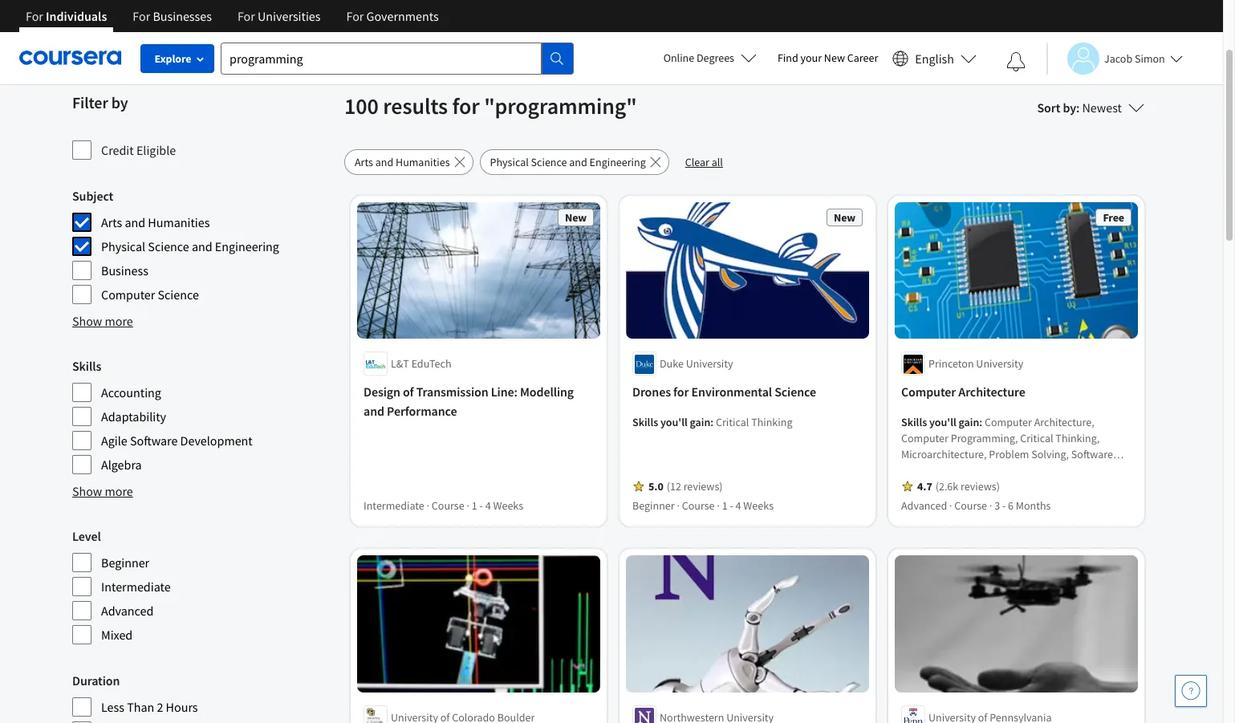 Task type: describe. For each thing, give the bounding box(es) containing it.
edutech
[[412, 357, 452, 371]]

computer for science
[[101, 287, 155, 303]]

accounting
[[101, 385, 161, 401]]

by for sort
[[1063, 100, 1077, 116]]

critical for :
[[716, 415, 749, 430]]

credit eligible
[[101, 142, 176, 158]]

1 course from the left
[[432, 499, 465, 513]]

computer down skills you'll gain :
[[901, 431, 949, 446]]

4 for intermediate · course · 1 - 4 weeks
[[485, 499, 491, 513]]

for for businesses
[[133, 8, 150, 24]]

6
[[1008, 499, 1014, 513]]

5.0
[[649, 480, 664, 494]]

arts and humanities inside subject group
[[101, 214, 210, 230]]

100
[[344, 92, 379, 120]]

princeton
[[929, 357, 974, 371]]

computer for architecture
[[901, 384, 956, 400]]

subject
[[72, 188, 113, 204]]

computer architecture
[[901, 384, 1026, 400]]

you'll for critical thinking
[[661, 415, 688, 430]]

duke university
[[660, 357, 733, 371]]

banner navigation
[[13, 0, 452, 44]]

development
[[180, 433, 253, 449]]

advanced for advanced
[[101, 603, 154, 619]]

sort by : newest
[[1038, 100, 1122, 116]]

software inside the skills group
[[130, 433, 178, 449]]

for individuals
[[26, 8, 107, 24]]

reviews) for for
[[684, 480, 723, 494]]

by for filter
[[111, 92, 128, 112]]

humanities inside subject group
[[148, 214, 210, 230]]

eligible
[[136, 142, 176, 158]]

2 · from the left
[[467, 499, 470, 513]]

businesses
[[153, 8, 212, 24]]

skills group
[[72, 356, 335, 475]]

physical inside button
[[490, 155, 529, 169]]

and up computer science
[[192, 238, 212, 254]]

show more for computer science
[[72, 313, 133, 329]]

(12
[[667, 480, 681, 494]]

university for for
[[686, 357, 733, 371]]

hours
[[166, 699, 198, 715]]

agile
[[101, 433, 127, 449]]

show more for algebra
[[72, 483, 133, 499]]

governments
[[367, 8, 439, 24]]

computer architecture, computer programming, critical thinking, microarchitecture, problem solving, software architecture, software-defined networking, system software, software engineering
[[901, 415, 1113, 494]]

4.7
[[918, 480, 933, 494]]

l&t edutech
[[391, 357, 452, 371]]

microarchitecture,
[[901, 447, 987, 462]]

simon
[[1135, 51, 1165, 65]]

for for governments
[[346, 8, 364, 24]]

weeks for intermediate · course · 1 - 4 weeks
[[493, 499, 523, 513]]

less
[[101, 699, 124, 715]]

career
[[848, 51, 878, 65]]

l&t
[[391, 357, 409, 371]]

thinking,
[[1056, 431, 1100, 446]]

1 horizontal spatial software
[[985, 480, 1027, 494]]

- for computer architecture
[[1003, 499, 1006, 513]]

of
[[403, 384, 414, 400]]

5 · from the left
[[950, 499, 952, 513]]

find
[[778, 51, 799, 65]]

solving,
[[1032, 447, 1069, 462]]

design of transmission line: modelling and performance
[[364, 384, 574, 419]]

explore
[[155, 51, 191, 66]]

system
[[901, 480, 936, 494]]

credit
[[101, 142, 134, 158]]

all
[[712, 155, 723, 169]]

agile software development
[[101, 433, 253, 449]]

critical for programming,
[[1020, 431, 1054, 446]]

filter
[[72, 92, 108, 112]]

software,
[[938, 480, 983, 494]]

clear all button
[[676, 149, 733, 175]]

1 · from the left
[[427, 499, 430, 513]]

skills for skills you'll gain :
[[901, 415, 927, 430]]

arts and humanities inside arts and humanities button
[[355, 155, 450, 169]]

skills you'll gain :
[[901, 415, 985, 430]]

1 horizontal spatial for
[[674, 384, 689, 400]]

and inside design of transmission line: modelling and performance
[[364, 403, 384, 419]]

for businesses
[[133, 8, 212, 24]]

reviews) for architecture
[[961, 480, 1000, 494]]

less than 2 hours
[[101, 699, 198, 715]]

: for skills you'll gain :
[[980, 415, 983, 430]]

weeks for beginner · course · 1 - 4 weeks
[[744, 499, 774, 513]]

algebra
[[101, 457, 142, 473]]

transmission
[[416, 384, 489, 400]]

show more button for algebra
[[72, 482, 133, 501]]

find your new career
[[778, 51, 878, 65]]

performance
[[387, 403, 457, 419]]

course for drones for environmental science
[[682, 499, 715, 513]]

defined
[[1009, 464, 1046, 478]]

universities
[[258, 8, 321, 24]]

computer science
[[101, 287, 199, 303]]

software-
[[964, 464, 1009, 478]]

show for algebra
[[72, 483, 102, 499]]

physical inside subject group
[[101, 238, 145, 254]]

: for skills you'll gain : critical thinking
[[711, 415, 714, 430]]

show more button for computer science
[[72, 311, 133, 331]]

1 for beginner · course · 1 - 4 weeks
[[722, 499, 728, 513]]

"programming"
[[484, 92, 637, 120]]

environmental
[[692, 384, 772, 400]]

more for computer science
[[105, 313, 133, 329]]

free
[[1103, 210, 1125, 225]]

drones
[[633, 384, 671, 400]]

online degrees button
[[651, 40, 770, 75]]

subject group
[[72, 186, 335, 305]]

explore button
[[140, 44, 214, 73]]

drones for environmental science
[[633, 384, 816, 400]]

What do you want to learn? text field
[[221, 42, 542, 74]]

6 · from the left
[[990, 499, 992, 513]]

0 horizontal spatial for
[[452, 92, 480, 120]]

new for design of transmission line: modelling and performance
[[565, 210, 587, 225]]

design
[[364, 384, 400, 400]]

mixed
[[101, 627, 133, 643]]

clear all
[[685, 155, 723, 169]]

than
[[127, 699, 154, 715]]



Task type: locate. For each thing, give the bounding box(es) containing it.
1 vertical spatial show more button
[[72, 482, 133, 501]]

by right 'sort'
[[1063, 100, 1077, 116]]

3 for from the left
[[238, 8, 255, 24]]

0 vertical spatial show
[[72, 313, 102, 329]]

for for individuals
[[26, 8, 43, 24]]

0 horizontal spatial beginner
[[101, 555, 149, 571]]

show more
[[72, 313, 133, 329], [72, 483, 133, 499]]

1 university from the left
[[686, 357, 733, 371]]

gain up programming,
[[959, 415, 980, 430]]

beginner
[[633, 499, 675, 513], [101, 555, 149, 571]]

0 horizontal spatial humanities
[[148, 214, 210, 230]]

physical down 100 results for "programming"
[[490, 155, 529, 169]]

: up programming,
[[980, 415, 983, 430]]

0 horizontal spatial course
[[432, 499, 465, 513]]

beginner for beginner · course · 1 - 4 weeks
[[633, 499, 675, 513]]

skills for skills
[[72, 358, 101, 374]]

and down design
[[364, 403, 384, 419]]

for left governments
[[346, 8, 364, 24]]

0 horizontal spatial reviews)
[[684, 480, 723, 494]]

0 horizontal spatial arts and humanities
[[101, 214, 210, 230]]

science inside button
[[531, 155, 567, 169]]

engineering inside computer architecture, computer programming, critical thinking, microarchitecture, problem solving, software architecture, software-defined networking, system software, software engineering
[[1029, 480, 1085, 494]]

results
[[383, 92, 448, 120]]

for
[[26, 8, 43, 24], [133, 8, 150, 24], [238, 8, 255, 24], [346, 8, 364, 24]]

and down "programming"
[[569, 155, 587, 169]]

2 4 from the left
[[736, 499, 741, 513]]

help center image
[[1182, 682, 1201, 701]]

programming,
[[951, 431, 1018, 446]]

science
[[531, 155, 567, 169], [148, 238, 189, 254], [158, 287, 199, 303], [775, 384, 816, 400]]

1 show more from the top
[[72, 313, 133, 329]]

1 vertical spatial physical
[[101, 238, 145, 254]]

critical down environmental
[[716, 415, 749, 430]]

4 · from the left
[[717, 499, 720, 513]]

1 horizontal spatial engineering
[[590, 155, 646, 169]]

adaptability
[[101, 409, 166, 425]]

architecture, up thinking,
[[1034, 415, 1095, 430]]

1 horizontal spatial weeks
[[744, 499, 774, 513]]

0 horizontal spatial software
[[130, 433, 178, 449]]

0 horizontal spatial university
[[686, 357, 733, 371]]

1 horizontal spatial -
[[730, 499, 733, 513]]

1 1 from the left
[[472, 499, 477, 513]]

0 vertical spatial critical
[[716, 415, 749, 430]]

english
[[915, 50, 954, 66]]

for left individuals at the top of page
[[26, 8, 43, 24]]

: down drones for environmental science
[[711, 415, 714, 430]]

1 horizontal spatial by
[[1063, 100, 1077, 116]]

critical inside computer architecture, computer programming, critical thinking, microarchitecture, problem solving, software architecture, software-defined networking, system software, software engineering
[[1020, 431, 1054, 446]]

arts and humanities button
[[344, 149, 473, 175]]

3
[[995, 499, 1000, 513]]

jacob
[[1105, 51, 1133, 65]]

more down algebra
[[105, 483, 133, 499]]

1 weeks from the left
[[493, 499, 523, 513]]

0 vertical spatial for
[[452, 92, 480, 120]]

0 vertical spatial show more
[[72, 313, 133, 329]]

advanced down 4.7
[[901, 499, 947, 513]]

0 vertical spatial physical science and engineering
[[490, 155, 646, 169]]

1 vertical spatial more
[[105, 483, 133, 499]]

0 vertical spatial arts and humanities
[[355, 155, 450, 169]]

individuals
[[46, 8, 107, 24]]

university up drones for environmental science
[[686, 357, 733, 371]]

2 horizontal spatial -
[[1003, 499, 1006, 513]]

advanced · course · 3 - 6 months
[[901, 499, 1051, 513]]

2 you'll from the left
[[930, 415, 957, 430]]

1 horizontal spatial 1
[[722, 499, 728, 513]]

beginner down 5.0
[[633, 499, 675, 513]]

gain for :
[[959, 415, 980, 430]]

1 horizontal spatial reviews)
[[961, 480, 1000, 494]]

arts and humanities down 'results'
[[355, 155, 450, 169]]

and
[[375, 155, 394, 169], [569, 155, 587, 169], [125, 214, 145, 230], [192, 238, 212, 254], [364, 403, 384, 419]]

intermediate inside level 'group'
[[101, 579, 171, 595]]

software down the adaptability
[[130, 433, 178, 449]]

2 university from the left
[[976, 357, 1024, 371]]

jacob simon
[[1105, 51, 1165, 65]]

physical science and engineering
[[490, 155, 646, 169], [101, 238, 279, 254]]

advanced
[[901, 499, 947, 513], [101, 603, 154, 619]]

computer
[[101, 287, 155, 303], [901, 384, 956, 400], [985, 415, 1032, 430], [901, 431, 949, 446]]

degrees
[[697, 51, 734, 65]]

0 horizontal spatial arts
[[101, 214, 122, 230]]

2 horizontal spatial skills
[[901, 415, 927, 430]]

1 for from the left
[[26, 8, 43, 24]]

intermediate
[[364, 499, 424, 513], [101, 579, 171, 595]]

design of transmission line: modelling and performance link
[[364, 382, 594, 421]]

humanities
[[396, 155, 450, 169], [148, 214, 210, 230]]

computer up skills you'll gain :
[[901, 384, 956, 400]]

0 horizontal spatial by
[[111, 92, 128, 112]]

0 vertical spatial architecture,
[[1034, 415, 1095, 430]]

0 horizontal spatial gain
[[690, 415, 711, 430]]

0 horizontal spatial architecture,
[[901, 464, 962, 478]]

months
[[1016, 499, 1051, 513]]

2 horizontal spatial course
[[955, 499, 987, 513]]

computer up programming,
[[985, 415, 1032, 430]]

by right filter
[[111, 92, 128, 112]]

for left the businesses
[[133, 8, 150, 24]]

0 horizontal spatial skills
[[72, 358, 101, 374]]

skills down the drones
[[633, 415, 658, 430]]

business
[[101, 262, 148, 279]]

show more button down algebra
[[72, 482, 133, 501]]

0 vertical spatial arts
[[355, 155, 373, 169]]

1 horizontal spatial critical
[[1020, 431, 1054, 446]]

0 vertical spatial engineering
[[590, 155, 646, 169]]

physical
[[490, 155, 529, 169], [101, 238, 145, 254]]

0 horizontal spatial 4
[[485, 499, 491, 513]]

:
[[1077, 100, 1080, 116], [711, 415, 714, 430], [980, 415, 983, 430]]

0 vertical spatial show more button
[[72, 311, 133, 331]]

online
[[664, 51, 695, 65]]

duration group
[[72, 671, 335, 723]]

humanities inside button
[[396, 155, 450, 169]]

physical science and engineering inside subject group
[[101, 238, 279, 254]]

1 vertical spatial beginner
[[101, 555, 149, 571]]

for right 'results'
[[452, 92, 480, 120]]

critical up solving, at bottom
[[1020, 431, 1054, 446]]

and inside arts and humanities button
[[375, 155, 394, 169]]

2 show more from the top
[[72, 483, 133, 499]]

1 horizontal spatial arts
[[355, 155, 373, 169]]

for
[[452, 92, 480, 120], [674, 384, 689, 400]]

0 horizontal spatial engineering
[[215, 238, 279, 254]]

software up 6
[[985, 480, 1027, 494]]

0 vertical spatial humanities
[[396, 155, 450, 169]]

jacob simon button
[[1047, 42, 1183, 74]]

4 for from the left
[[346, 8, 364, 24]]

0 horizontal spatial 1
[[472, 499, 477, 513]]

sort
[[1038, 100, 1061, 116]]

2 - from the left
[[730, 499, 733, 513]]

skills inside group
[[72, 358, 101, 374]]

online degrees
[[664, 51, 734, 65]]

·
[[427, 499, 430, 513], [467, 499, 470, 513], [677, 499, 680, 513], [717, 499, 720, 513], [950, 499, 952, 513], [990, 499, 992, 513]]

2 horizontal spatial engineering
[[1029, 480, 1085, 494]]

100 results for "programming"
[[344, 92, 637, 120]]

beginner for beginner
[[101, 555, 149, 571]]

show for computer science
[[72, 313, 102, 329]]

4.7 (2.6k reviews)
[[918, 480, 1000, 494]]

intermediate for intermediate · course · 1 - 4 weeks
[[364, 499, 424, 513]]

arts
[[355, 155, 373, 169], [101, 214, 122, 230]]

thinking
[[751, 415, 793, 430]]

2 weeks from the left
[[744, 499, 774, 513]]

1 vertical spatial advanced
[[101, 603, 154, 619]]

2 1 from the left
[[722, 499, 728, 513]]

1 horizontal spatial :
[[980, 415, 983, 430]]

coursera image
[[19, 45, 121, 71]]

skills up accounting
[[72, 358, 101, 374]]

reviews) down software-
[[961, 480, 1000, 494]]

drones for environmental science link
[[633, 382, 863, 402]]

1 horizontal spatial intermediate
[[364, 499, 424, 513]]

1 horizontal spatial course
[[682, 499, 715, 513]]

course for computer architecture
[[955, 499, 987, 513]]

humanities up the business
[[148, 214, 210, 230]]

computer for architecture,
[[985, 415, 1032, 430]]

- for drones for environmental science
[[730, 499, 733, 513]]

you'll up "microarchitecture,"
[[930, 415, 957, 430]]

and up the business
[[125, 214, 145, 230]]

advanced up mixed
[[101, 603, 154, 619]]

gain
[[690, 415, 711, 430], [959, 415, 980, 430]]

0 horizontal spatial :
[[711, 415, 714, 430]]

more down computer science
[[105, 313, 133, 329]]

0 horizontal spatial weeks
[[493, 499, 523, 513]]

line:
[[491, 384, 518, 400]]

1 horizontal spatial beginner
[[633, 499, 675, 513]]

3 · from the left
[[677, 499, 680, 513]]

arts inside arts and humanities button
[[355, 155, 373, 169]]

gain down drones for environmental science
[[690, 415, 711, 430]]

1 show from the top
[[72, 313, 102, 329]]

physical science and engineering button
[[480, 149, 669, 175]]

newest
[[1082, 100, 1122, 116]]

arts down subject
[[101, 214, 122, 230]]

show notifications image
[[1007, 52, 1026, 71]]

1 horizontal spatial university
[[976, 357, 1024, 371]]

show down the business
[[72, 313, 102, 329]]

level
[[72, 528, 101, 544]]

1 vertical spatial humanities
[[148, 214, 210, 230]]

(2.6k
[[936, 480, 959, 494]]

0 horizontal spatial physical
[[101, 238, 145, 254]]

1 - from the left
[[480, 499, 483, 513]]

networking,
[[1048, 464, 1106, 478]]

1 for intermediate · course · 1 - 4 weeks
[[472, 499, 477, 513]]

new for drones for environmental science
[[834, 210, 856, 225]]

physical science and engineering inside physical science and engineering button
[[490, 155, 646, 169]]

0 horizontal spatial physical science and engineering
[[101, 238, 279, 254]]

problem
[[989, 447, 1029, 462]]

you'll for :
[[930, 415, 957, 430]]

beginner · course · 1 - 4 weeks
[[633, 499, 774, 513]]

2 more from the top
[[105, 483, 133, 499]]

arts and humanities
[[355, 155, 450, 169], [101, 214, 210, 230]]

arts down 100
[[355, 155, 373, 169]]

engineering inside button
[[590, 155, 646, 169]]

1 gain from the left
[[690, 415, 711, 430]]

beginner up mixed
[[101, 555, 149, 571]]

duke
[[660, 357, 684, 371]]

0 horizontal spatial -
[[480, 499, 483, 513]]

you'll
[[661, 415, 688, 430], [930, 415, 957, 430]]

skills up "microarchitecture,"
[[901, 415, 927, 430]]

2 horizontal spatial :
[[1077, 100, 1080, 116]]

gain for critical thinking
[[690, 415, 711, 430]]

2 gain from the left
[[959, 415, 980, 430]]

1 horizontal spatial advanced
[[901, 499, 947, 513]]

arts inside subject group
[[101, 214, 122, 230]]

intermediate for intermediate
[[101, 579, 171, 595]]

1 vertical spatial arts and humanities
[[101, 214, 210, 230]]

for left universities
[[238, 8, 255, 24]]

for right the drones
[[674, 384, 689, 400]]

1 you'll from the left
[[661, 415, 688, 430]]

1 horizontal spatial physical science and engineering
[[490, 155, 646, 169]]

show more button down computer science
[[72, 311, 133, 331]]

university for architecture
[[976, 357, 1024, 371]]

2
[[157, 699, 163, 715]]

None search field
[[221, 42, 574, 74]]

computer inside subject group
[[101, 287, 155, 303]]

1 more from the top
[[105, 313, 133, 329]]

level group
[[72, 527, 335, 645]]

1 vertical spatial intermediate
[[101, 579, 171, 595]]

1 vertical spatial physical science and engineering
[[101, 238, 279, 254]]

2 vertical spatial engineering
[[1029, 480, 1085, 494]]

princeton university
[[929, 357, 1024, 371]]

1 horizontal spatial 4
[[736, 499, 741, 513]]

show more down computer science
[[72, 313, 133, 329]]

critical
[[716, 415, 749, 430], [1020, 431, 1054, 446]]

0 vertical spatial more
[[105, 313, 133, 329]]

0 vertical spatial advanced
[[901, 499, 947, 513]]

skills for skills you'll gain : critical thinking
[[633, 415, 658, 430]]

1 vertical spatial show
[[72, 483, 102, 499]]

1 vertical spatial critical
[[1020, 431, 1054, 446]]

0 vertical spatial intermediate
[[364, 499, 424, 513]]

and inside physical science and engineering button
[[569, 155, 587, 169]]

your
[[801, 51, 822, 65]]

2 show from the top
[[72, 483, 102, 499]]

1 vertical spatial show more
[[72, 483, 133, 499]]

1 4 from the left
[[485, 499, 491, 513]]

1 horizontal spatial physical
[[490, 155, 529, 169]]

filter by
[[72, 92, 128, 112]]

0 horizontal spatial advanced
[[101, 603, 154, 619]]

english button
[[886, 32, 983, 84]]

by
[[111, 92, 128, 112], [1063, 100, 1077, 116]]

software
[[130, 433, 178, 449], [1072, 447, 1113, 462], [985, 480, 1027, 494]]

1 vertical spatial for
[[674, 384, 689, 400]]

beginner inside level 'group'
[[101, 555, 149, 571]]

1 horizontal spatial skills
[[633, 415, 658, 430]]

1 show more button from the top
[[72, 311, 133, 331]]

1 horizontal spatial arts and humanities
[[355, 155, 450, 169]]

2 horizontal spatial software
[[1072, 447, 1113, 462]]

show
[[72, 313, 102, 329], [72, 483, 102, 499]]

you'll down the drones
[[661, 415, 688, 430]]

0 horizontal spatial you'll
[[661, 415, 688, 430]]

4
[[485, 499, 491, 513], [736, 499, 741, 513]]

1 horizontal spatial you'll
[[930, 415, 957, 430]]

for universities
[[238, 8, 321, 24]]

1 horizontal spatial humanities
[[396, 155, 450, 169]]

2 for from the left
[[133, 8, 150, 24]]

reviews) up beginner · course · 1 - 4 weeks
[[684, 480, 723, 494]]

architecture, up 4.7
[[901, 464, 962, 478]]

1 vertical spatial engineering
[[215, 238, 279, 254]]

-
[[480, 499, 483, 513], [730, 499, 733, 513], [1003, 499, 1006, 513]]

2 reviews) from the left
[[961, 480, 1000, 494]]

physical science and engineering up computer science
[[101, 238, 279, 254]]

advanced inside level 'group'
[[101, 603, 154, 619]]

0 horizontal spatial critical
[[716, 415, 749, 430]]

software down thinking,
[[1072, 447, 1113, 462]]

2 course from the left
[[682, 499, 715, 513]]

physical up the business
[[101, 238, 145, 254]]

humanities down 'results'
[[396, 155, 450, 169]]

computer down the business
[[101, 287, 155, 303]]

university up architecture
[[976, 357, 1024, 371]]

1 horizontal spatial architecture,
[[1034, 415, 1095, 430]]

more for algebra
[[105, 483, 133, 499]]

show more down algebra
[[72, 483, 133, 499]]

for for universities
[[238, 8, 255, 24]]

engineering inside subject group
[[215, 238, 279, 254]]

3 course from the left
[[955, 499, 987, 513]]

and down 100
[[375, 155, 394, 169]]

1 vertical spatial arts
[[101, 214, 122, 230]]

show down algebra
[[72, 483, 102, 499]]

0 horizontal spatial intermediate
[[101, 579, 171, 595]]

3 - from the left
[[1003, 499, 1006, 513]]

for governments
[[346, 8, 439, 24]]

arts and humanities up the business
[[101, 214, 210, 230]]

architecture,
[[1034, 415, 1095, 430], [901, 464, 962, 478]]

advanced for advanced · course · 3 - 6 months
[[901, 499, 947, 513]]

1 reviews) from the left
[[684, 480, 723, 494]]

skills you'll gain : critical thinking
[[633, 415, 793, 430]]

computer architecture link
[[901, 382, 1132, 402]]

1 vertical spatial architecture,
[[901, 464, 962, 478]]

duration
[[72, 673, 120, 689]]

0 vertical spatial physical
[[490, 155, 529, 169]]

: left newest
[[1077, 100, 1080, 116]]

2 show more button from the top
[[72, 482, 133, 501]]

physical science and engineering down "programming"
[[490, 155, 646, 169]]

clear
[[685, 155, 710, 169]]

1 horizontal spatial gain
[[959, 415, 980, 430]]

engineering
[[590, 155, 646, 169], [215, 238, 279, 254], [1029, 480, 1085, 494]]

find your new career link
[[770, 48, 886, 68]]

4 for beginner · course · 1 - 4 weeks
[[736, 499, 741, 513]]

0 vertical spatial beginner
[[633, 499, 675, 513]]

skills
[[72, 358, 101, 374], [633, 415, 658, 430], [901, 415, 927, 430]]

5.0 (12 reviews)
[[649, 480, 723, 494]]



Task type: vqa. For each thing, say whether or not it's contained in the screenshot.
Coursera Plus "image"
no



